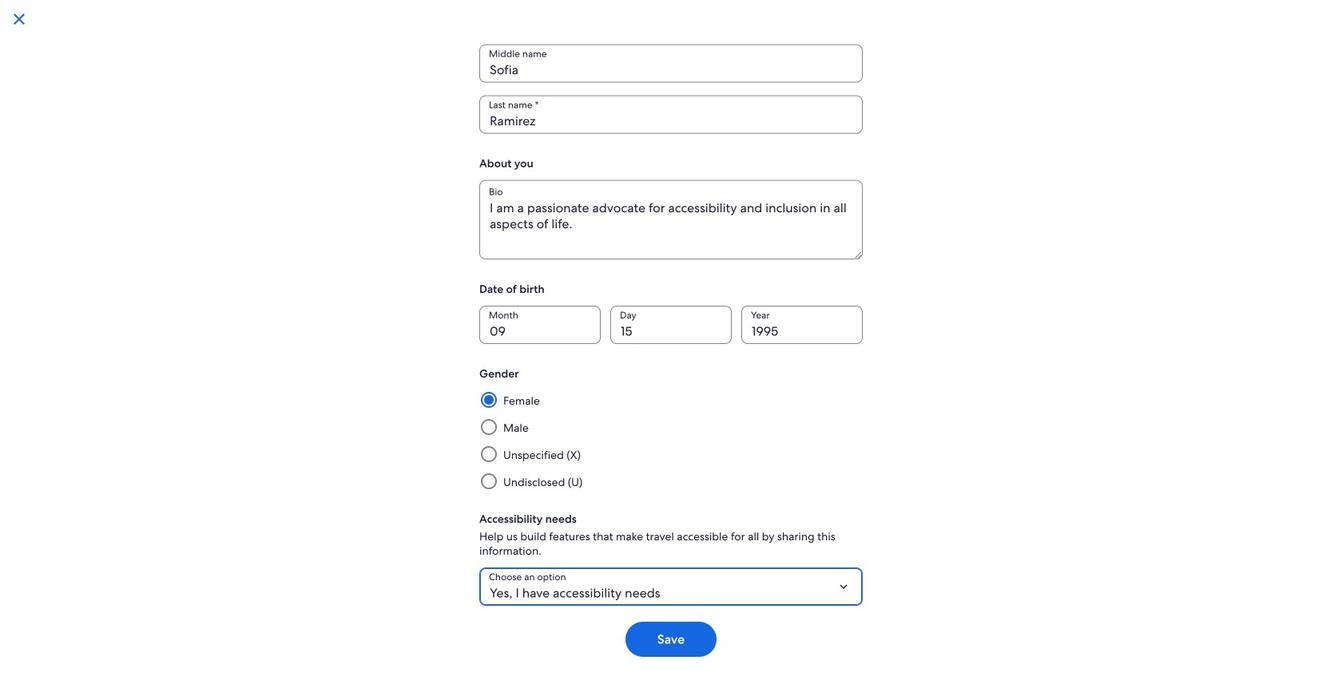 Task type: locate. For each thing, give the bounding box(es) containing it.
MM telephone field
[[479, 306, 601, 344]]

main content
[[473, 14, 1150, 677]]

None text field
[[479, 44, 863, 83]]

dialog
[[0, 0, 1342, 677]]

None text field
[[479, 95, 863, 134]]

Help future hosts get to know you better. You can share your travel style, hobbies, interests, and more. text field
[[479, 180, 863, 260]]

DD telephone field
[[610, 306, 732, 344]]

YYYY telephone field
[[741, 306, 863, 344]]



Task type: describe. For each thing, give the bounding box(es) containing it.
close image
[[10, 10, 29, 29]]

directional image
[[764, 560, 783, 579]]



Task type: vqa. For each thing, say whether or not it's contained in the screenshot.
the help future hosts get to know you better. you can share your travel style, hobbies, interests, and more. text field
yes



